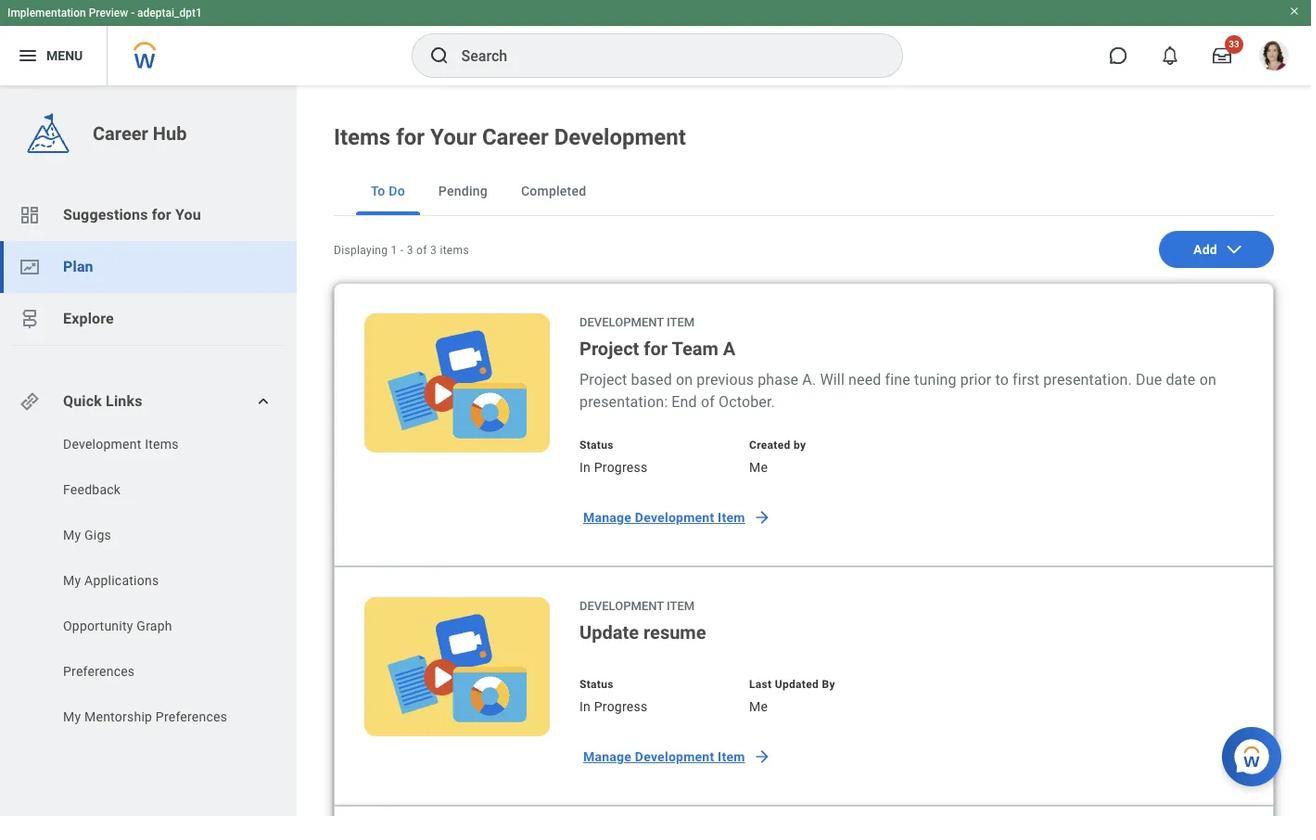 Task type: describe. For each thing, give the bounding box(es) containing it.
my for my applications
[[63, 573, 81, 588]]

explore link
[[0, 293, 297, 345]]

presentation.
[[1044, 371, 1133, 389]]

end
[[672, 393, 697, 411]]

arrow right image for second manage development item button from the bottom
[[753, 508, 771, 527]]

arrow right image for second manage development item button from the top of the page
[[753, 748, 771, 766]]

tab list containing to do
[[334, 167, 1275, 216]]

1
[[391, 244, 398, 257]]

displaying
[[334, 244, 388, 257]]

items for your career development
[[334, 124, 686, 150]]

manage development item for second manage development item button from the top of the page
[[583, 750, 745, 764]]

due
[[1136, 371, 1163, 389]]

career hub
[[93, 122, 187, 145]]

development item project for team a
[[580, 315, 736, 360]]

you
[[175, 206, 201, 224]]

2 manage development item button from the top
[[572, 738, 779, 775]]

phase
[[758, 371, 799, 389]]

items
[[440, 244, 469, 257]]

status in progress for by
[[580, 678, 648, 714]]

chevron up small image
[[254, 392, 273, 411]]

menu button
[[0, 26, 107, 85]]

previous
[[697, 371, 754, 389]]

in for me
[[580, 460, 591, 475]]

add
[[1194, 242, 1218, 257]]

status for by
[[580, 678, 614, 691]]

me inside created by me
[[750, 460, 768, 475]]

profile logan mcneil image
[[1260, 41, 1289, 74]]

search image
[[428, 45, 450, 67]]

feedback link
[[61, 481, 252, 499]]

project inside development item project for team a
[[580, 338, 639, 360]]

dashboard image
[[19, 204, 41, 226]]

add button
[[1160, 231, 1275, 268]]

suggestions for you
[[63, 206, 201, 224]]

team
[[672, 338, 719, 360]]

applications
[[84, 573, 159, 588]]

updated
[[775, 678, 819, 691]]

onboarding home image
[[19, 256, 41, 278]]

list containing suggestions for you
[[0, 189, 297, 345]]

plan
[[63, 258, 93, 276]]

gigs
[[84, 528, 111, 543]]

update
[[580, 622, 639, 644]]

quick links
[[63, 392, 142, 410]]

33
[[1229, 39, 1240, 49]]

33 button
[[1202, 35, 1244, 76]]

my mentorship preferences
[[63, 710, 227, 724]]

chevron down image
[[1225, 240, 1244, 259]]

for inside development item project for team a
[[644, 338, 668, 360]]

0 horizontal spatial of
[[417, 244, 427, 257]]

suggestions for you link
[[0, 189, 297, 241]]

resume
[[644, 622, 706, 644]]

2 on from the left
[[1200, 371, 1217, 389]]

my gigs
[[63, 528, 111, 543]]

quick
[[63, 392, 102, 410]]

based
[[631, 371, 672, 389]]

prior
[[961, 371, 992, 389]]

to do button
[[356, 167, 420, 215]]

tuning
[[915, 371, 957, 389]]

menu banner
[[0, 0, 1312, 85]]

a
[[723, 338, 736, 360]]

my mentorship preferences link
[[61, 708, 252, 726]]

status for me
[[580, 439, 614, 452]]

pending button
[[424, 167, 503, 215]]

by
[[822, 678, 836, 691]]

opportunity graph link
[[61, 617, 252, 635]]

project based on previous phase a. will need fine tuning prior to first presentation. due date on presentation: end of october.
[[580, 371, 1217, 411]]

last
[[750, 678, 772, 691]]

last updated by me
[[750, 678, 836, 714]]

development inside development item project for team a
[[580, 315, 664, 329]]



Task type: vqa. For each thing, say whether or not it's contained in the screenshot.
The Project in the Development Item Project for Team A
yes



Task type: locate. For each thing, give the bounding box(es) containing it.
displaying 1 - 3 of 3 items
[[334, 244, 469, 257]]

1 vertical spatial arrow right image
[[753, 748, 771, 766]]

status in progress for me
[[580, 439, 648, 475]]

explore
[[63, 310, 114, 327]]

inbox large image
[[1213, 46, 1232, 65]]

completed
[[521, 184, 587, 199]]

for left your
[[396, 124, 425, 150]]

0 vertical spatial items
[[334, 124, 391, 150]]

need
[[849, 371, 882, 389]]

do
[[389, 184, 405, 199]]

item inside development item update resume
[[667, 599, 695, 613]]

list
[[0, 189, 297, 345], [0, 435, 297, 731]]

status down presentation:
[[580, 439, 614, 452]]

timeline milestone image
[[19, 308, 41, 330]]

menu
[[46, 48, 83, 63]]

opportunity graph
[[63, 619, 172, 634]]

3 right 1
[[407, 244, 414, 257]]

arrow right image down last updated by me
[[753, 748, 771, 766]]

2 vertical spatial for
[[644, 338, 668, 360]]

1 vertical spatial me
[[750, 699, 768, 714]]

implementation preview -   adeptai_dpt1
[[7, 6, 202, 19]]

1 manage development item button from the top
[[572, 499, 779, 536]]

me down 'created'
[[750, 460, 768, 475]]

- right 1
[[401, 244, 404, 257]]

pending
[[439, 184, 488, 199]]

my gigs link
[[61, 526, 252, 545]]

of inside project based on previous phase a. will need fine tuning prior to first presentation. due date on presentation: end of october.
[[701, 393, 715, 411]]

arrow right image
[[753, 508, 771, 527], [753, 748, 771, 766]]

1 my from the top
[[63, 528, 81, 543]]

2 in from the top
[[580, 699, 591, 714]]

a.
[[803, 371, 817, 389]]

fine
[[886, 371, 911, 389]]

development items link
[[61, 435, 252, 454]]

hub
[[153, 122, 187, 145]]

2 vertical spatial my
[[63, 710, 81, 724]]

of right end
[[701, 393, 715, 411]]

1 arrow right image from the top
[[753, 508, 771, 527]]

0 vertical spatial of
[[417, 244, 427, 257]]

2 project from the top
[[580, 371, 628, 389]]

1 list from the top
[[0, 189, 297, 345]]

my for my gigs
[[63, 528, 81, 543]]

2 horizontal spatial for
[[644, 338, 668, 360]]

0 vertical spatial project
[[580, 338, 639, 360]]

first
[[1013, 371, 1040, 389]]

0 vertical spatial manage
[[583, 510, 632, 525]]

1 manage development item from the top
[[583, 510, 745, 525]]

manage development item button
[[572, 499, 779, 536], [572, 738, 779, 775]]

0 vertical spatial list
[[0, 189, 297, 345]]

created
[[750, 439, 791, 452]]

list containing development items
[[0, 435, 297, 731]]

manage development item
[[583, 510, 745, 525], [583, 750, 745, 764]]

to
[[996, 371, 1009, 389]]

plan link
[[0, 241, 297, 293]]

my applications link
[[61, 571, 252, 590]]

3 my from the top
[[63, 710, 81, 724]]

development item update resume
[[580, 599, 706, 644]]

items up to
[[334, 124, 391, 150]]

1 vertical spatial status in progress
[[580, 678, 648, 714]]

1 manage from the top
[[583, 510, 632, 525]]

1 horizontal spatial 3
[[430, 244, 437, 257]]

for left you
[[152, 206, 171, 224]]

1 vertical spatial preferences
[[156, 710, 227, 724]]

development
[[554, 124, 686, 150], [580, 315, 664, 329], [63, 437, 141, 452], [635, 510, 715, 525], [580, 599, 664, 613], [635, 750, 715, 764]]

1 horizontal spatial career
[[482, 124, 549, 150]]

suggestions
[[63, 206, 148, 224]]

on up end
[[676, 371, 693, 389]]

status in progress down the update
[[580, 678, 648, 714]]

my applications
[[63, 573, 159, 588]]

1 vertical spatial in
[[580, 699, 591, 714]]

created by me
[[750, 439, 806, 475]]

1 vertical spatial progress
[[594, 699, 648, 714]]

0 vertical spatial status
[[580, 439, 614, 452]]

preview
[[89, 6, 128, 19]]

in down presentation:
[[580, 460, 591, 475]]

preferences link
[[61, 662, 252, 681]]

to do
[[371, 184, 405, 199]]

by
[[794, 439, 806, 452]]

0 horizontal spatial -
[[131, 6, 135, 19]]

2 manage from the top
[[583, 750, 632, 764]]

in for by
[[580, 699, 591, 714]]

notifications large image
[[1161, 46, 1180, 65]]

1 horizontal spatial items
[[334, 124, 391, 150]]

0 vertical spatial my
[[63, 528, 81, 543]]

0 horizontal spatial preferences
[[63, 664, 135, 679]]

1 vertical spatial manage development item button
[[572, 738, 779, 775]]

0 vertical spatial preferences
[[63, 664, 135, 679]]

1 vertical spatial for
[[152, 206, 171, 224]]

3
[[407, 244, 414, 257], [430, 244, 437, 257]]

2 progress from the top
[[594, 699, 648, 714]]

2 my from the top
[[63, 573, 81, 588]]

2 status in progress from the top
[[580, 678, 648, 714]]

1 me from the top
[[750, 460, 768, 475]]

manage development item for second manage development item button from the bottom
[[583, 510, 745, 525]]

progress down presentation:
[[594, 460, 648, 475]]

0 horizontal spatial on
[[676, 371, 693, 389]]

progress for by
[[594, 699, 648, 714]]

-
[[131, 6, 135, 19], [401, 244, 404, 257]]

graph
[[137, 619, 172, 634]]

in
[[580, 460, 591, 475], [580, 699, 591, 714]]

progress
[[594, 460, 648, 475], [594, 699, 648, 714]]

to
[[371, 184, 385, 199]]

1 horizontal spatial preferences
[[156, 710, 227, 724]]

2 me from the top
[[750, 699, 768, 714]]

development items
[[63, 437, 179, 452]]

career right your
[[482, 124, 549, 150]]

preferences down preferences link
[[156, 710, 227, 724]]

1 horizontal spatial of
[[701, 393, 715, 411]]

will
[[820, 371, 845, 389]]

feedback
[[63, 482, 121, 497]]

1 vertical spatial list
[[0, 435, 297, 731]]

my
[[63, 528, 81, 543], [63, 573, 81, 588], [63, 710, 81, 724]]

0 vertical spatial for
[[396, 124, 425, 150]]

1 vertical spatial project
[[580, 371, 628, 389]]

close environment banner image
[[1289, 6, 1301, 17]]

date
[[1166, 371, 1196, 389]]

progress for me
[[594, 460, 648, 475]]

link image
[[19, 391, 41, 413]]

1 progress from the top
[[594, 460, 648, 475]]

0 vertical spatial -
[[131, 6, 135, 19]]

0 vertical spatial in
[[580, 460, 591, 475]]

opportunity
[[63, 619, 133, 634]]

3 left items
[[430, 244, 437, 257]]

career left hub
[[93, 122, 148, 145]]

2 arrow right image from the top
[[753, 748, 771, 766]]

1 status from the top
[[580, 439, 614, 452]]

preferences
[[63, 664, 135, 679], [156, 710, 227, 724]]

0 horizontal spatial 3
[[407, 244, 414, 257]]

- right preview
[[131, 6, 135, 19]]

links
[[106, 392, 142, 410]]

1 vertical spatial manage development item
[[583, 750, 745, 764]]

on
[[676, 371, 693, 389], [1200, 371, 1217, 389]]

me inside last updated by me
[[750, 699, 768, 714]]

1 vertical spatial status
[[580, 678, 614, 691]]

my down "my gigs"
[[63, 573, 81, 588]]

status in progress down presentation:
[[580, 439, 648, 475]]

project up presentation:
[[580, 371, 628, 389]]

manage
[[583, 510, 632, 525], [583, 750, 632, 764]]

1 vertical spatial manage
[[583, 750, 632, 764]]

your
[[430, 124, 477, 150]]

status in progress
[[580, 439, 648, 475], [580, 678, 648, 714]]

my for my mentorship preferences
[[63, 710, 81, 724]]

0 vertical spatial status in progress
[[580, 439, 648, 475]]

for
[[396, 124, 425, 150], [152, 206, 171, 224], [644, 338, 668, 360]]

justify image
[[17, 45, 39, 67]]

of
[[417, 244, 427, 257], [701, 393, 715, 411]]

0 horizontal spatial items
[[145, 437, 179, 452]]

1 vertical spatial items
[[145, 437, 179, 452]]

- inside menu banner
[[131, 6, 135, 19]]

for for you
[[152, 206, 171, 224]]

for for your
[[396, 124, 425, 150]]

0 vertical spatial manage development item button
[[572, 499, 779, 536]]

2 manage development item from the top
[[583, 750, 745, 764]]

my left "mentorship"
[[63, 710, 81, 724]]

1 horizontal spatial -
[[401, 244, 404, 257]]

0 vertical spatial progress
[[594, 460, 648, 475]]

on right date
[[1200, 371, 1217, 389]]

1 project from the top
[[580, 338, 639, 360]]

0 horizontal spatial career
[[93, 122, 148, 145]]

in down the update
[[580, 699, 591, 714]]

0 vertical spatial arrow right image
[[753, 508, 771, 527]]

item
[[667, 315, 695, 329], [718, 510, 745, 525], [667, 599, 695, 613], [718, 750, 745, 764]]

preferences inside preferences link
[[63, 664, 135, 679]]

0 horizontal spatial for
[[152, 206, 171, 224]]

0 vertical spatial me
[[750, 460, 768, 475]]

1 3 from the left
[[407, 244, 414, 257]]

- for adeptai_dpt1
[[131, 6, 135, 19]]

october.
[[719, 393, 775, 411]]

item inside development item project for team a
[[667, 315, 695, 329]]

Search Workday  search field
[[461, 35, 864, 76]]

quick links element
[[19, 383, 282, 420]]

items
[[334, 124, 391, 150], [145, 437, 179, 452]]

0 vertical spatial manage development item
[[583, 510, 745, 525]]

me down last
[[750, 699, 768, 714]]

items down "quick links" element
[[145, 437, 179, 452]]

completed button
[[506, 167, 601, 215]]

presentation:
[[580, 393, 668, 411]]

1 in from the top
[[580, 460, 591, 475]]

1 horizontal spatial on
[[1200, 371, 1217, 389]]

2 list from the top
[[0, 435, 297, 731]]

1 vertical spatial -
[[401, 244, 404, 257]]

status down the update
[[580, 678, 614, 691]]

1 horizontal spatial for
[[396, 124, 425, 150]]

development inside development item update resume
[[580, 599, 664, 613]]

tab list
[[334, 167, 1275, 216]]

2 status from the top
[[580, 678, 614, 691]]

project
[[580, 338, 639, 360], [580, 371, 628, 389]]

for up based
[[644, 338, 668, 360]]

career
[[93, 122, 148, 145], [482, 124, 549, 150]]

status
[[580, 439, 614, 452], [580, 678, 614, 691]]

development inside 'list'
[[63, 437, 141, 452]]

1 vertical spatial of
[[701, 393, 715, 411]]

mentorship
[[84, 710, 152, 724]]

1 status in progress from the top
[[580, 439, 648, 475]]

me
[[750, 460, 768, 475], [750, 699, 768, 714]]

1 on from the left
[[676, 371, 693, 389]]

1 vertical spatial my
[[63, 573, 81, 588]]

implementation
[[7, 6, 86, 19]]

2 3 from the left
[[430, 244, 437, 257]]

preferences inside my mentorship preferences link
[[156, 710, 227, 724]]

- for 3
[[401, 244, 404, 257]]

project up based
[[580, 338, 639, 360]]

my left the gigs at left bottom
[[63, 528, 81, 543]]

project inside project based on previous phase a. will need fine tuning prior to first presentation. due date on presentation: end of october.
[[580, 371, 628, 389]]

preferences down opportunity in the left bottom of the page
[[63, 664, 135, 679]]

adeptai_dpt1
[[137, 6, 202, 19]]

arrow right image down created by me
[[753, 508, 771, 527]]

progress down the update
[[594, 699, 648, 714]]

of right 1
[[417, 244, 427, 257]]



